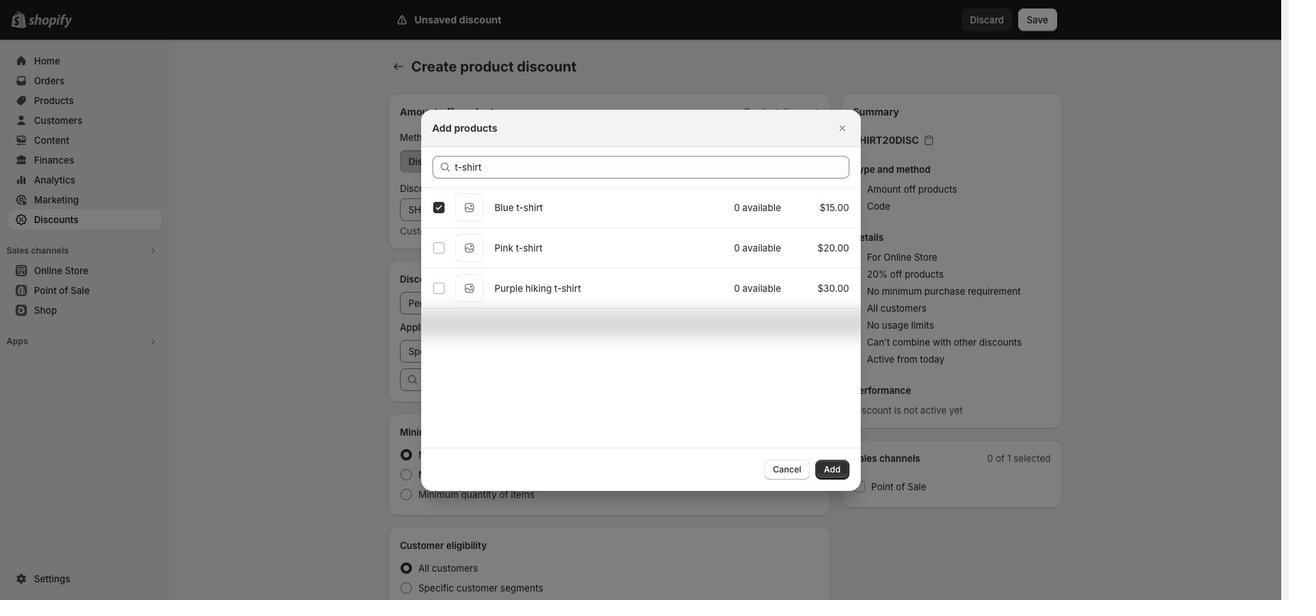 Task type: vqa. For each thing, say whether or not it's contained in the screenshot.
DIALOG
yes



Task type: locate. For each thing, give the bounding box(es) containing it.
dialog
[[0, 110, 1282, 491]]

shopify image
[[28, 14, 72, 28]]

Search products text field
[[455, 156, 850, 178]]



